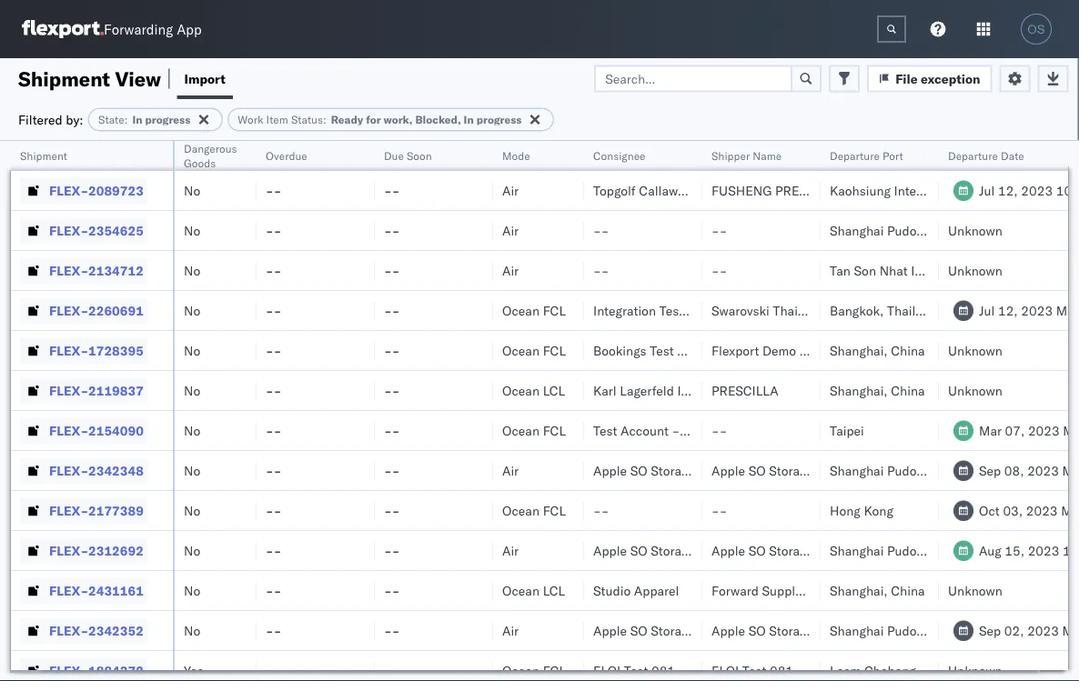 Task type: describe. For each thing, give the bounding box(es) containing it.
resize handle column header for consignee
[[681, 141, 703, 682]]

2 : from the left
[[323, 113, 326, 126]]

ocean for test
[[502, 423, 540, 439]]

flex- for 2134712
[[49, 263, 88, 278]]

1 : from the left
[[124, 113, 128, 126]]

shipment view
[[18, 66, 161, 91]]

2023 for aug 15, 2023 15:
[[1028, 543, 1060, 559]]

2 in from the left
[[464, 113, 474, 126]]

flex-2342352 button
[[20, 618, 147, 644]]

no for flex-2177389
[[184, 503, 200, 519]]

work,
[[384, 113, 413, 126]]

shanghai, china for forward supply co
[[830, 583, 925, 599]]

2260691
[[88, 303, 144, 318]]

flex-1728395
[[49, 343, 144, 359]]

port
[[883, 149, 903, 162]]

1 eloi from the left
[[593, 663, 621, 679]]

ocean for -
[[502, 503, 540, 519]]

consignee inside button
[[593, 149, 646, 162]]

flex-2260691 button
[[20, 298, 147, 323]]

name
[[753, 149, 782, 162]]

bookings
[[593, 343, 647, 359]]

3 resize handle column header from the left
[[353, 141, 375, 682]]

apple so storage (do not use) up the co at the bottom right
[[712, 543, 908, 559]]

file
[[896, 71, 918, 86]]

work
[[238, 113, 263, 126]]

2 eloi test 081801 from the left
[[712, 663, 817, 679]]

ocean for bookings
[[502, 343, 540, 359]]

oct 03, 2023 md
[[979, 503, 1079, 519]]

dangerous goods button
[[175, 137, 250, 170]]

ready
[[331, 113, 363, 126]]

so up studio apparel
[[630, 543, 648, 559]]

flex- for 2354625
[[49, 222, 88, 238]]

ocean fcl for test account - axon
[[502, 423, 566, 439]]

co.
[[848, 343, 865, 359]]

by:
[[66, 111, 83, 127]]

not down forward
[[728, 623, 753, 639]]

1 vertical spatial shipper
[[800, 343, 844, 359]]

aug
[[979, 543, 1002, 559]]

chabang,
[[865, 663, 920, 679]]

(do down hong
[[816, 543, 843, 559]]

2 eloi from the left
[[712, 663, 739, 679]]

2023 for oct 03, 2023 md
[[1026, 503, 1058, 519]]

1884372
[[88, 663, 144, 679]]

flex- for 2342348
[[49, 463, 88, 479]]

blocked,
[[415, 113, 461, 126]]

no for flex-2354625
[[184, 222, 200, 238]]

2154090
[[88, 423, 144, 439]]

flex-2354625
[[49, 222, 144, 238]]

not down hong kong
[[846, 543, 872, 559]]

(do up hong
[[816, 463, 843, 479]]

forwarding app
[[104, 20, 202, 38]]

kaohsiung
[[830, 182, 891, 198]]

jul for jul 12, 2023 mdt
[[979, 303, 995, 318]]

so down studio apparel
[[630, 623, 648, 639]]

item
[[266, 113, 288, 126]]

2023 for sep 08, 2023 md
[[1028, 463, 1059, 479]]

so down account
[[630, 463, 648, 479]]

ocean for studio
[[502, 583, 540, 599]]

consignee button
[[584, 145, 684, 163]]

2177389
[[88, 503, 144, 519]]

laem chabang, thailand
[[830, 663, 974, 679]]

shanghai, for prescilla
[[830, 383, 888, 399]]

apple so storage (do not use) down axon
[[593, 463, 789, 479]]

air for flex-2134712
[[502, 263, 519, 278]]

unknown for 2134712
[[948, 263, 1003, 278]]

mar 07, 2023 ms
[[979, 423, 1079, 439]]

15:
[[1063, 543, 1079, 559]]

flex-2312692 button
[[20, 538, 147, 564]]

flex-2089723
[[49, 182, 144, 198]]

international
[[894, 182, 968, 198]]

forward supply co
[[712, 583, 821, 599]]

filtered
[[18, 111, 62, 127]]

not up laem
[[846, 623, 872, 639]]

md for sep 02, 2023 md
[[1062, 623, 1079, 639]]

ocean lcl for forward supply co
[[502, 583, 565, 599]]

flex-2431161 button
[[20, 578, 147, 604]]

use) up kong on the right of the page
[[875, 463, 908, 479]]

not up forward
[[728, 543, 753, 559]]

filtered by:
[[18, 111, 83, 127]]

unknown for 1728395
[[948, 343, 1003, 359]]

sep for sep 02, 2023 md
[[979, 623, 1001, 639]]

3 ocean from the top
[[502, 383, 540, 399]]

use) up forward supply co at the right of the page
[[757, 543, 789, 559]]

flex- for 2312692
[[49, 543, 88, 559]]

goods
[[184, 156, 216, 170]]

test account - axon
[[593, 423, 713, 439]]

2023 for jul 12, 2023 10:0
[[1021, 182, 1053, 198]]

no for flex-2260691
[[184, 303, 200, 318]]

(do up forward
[[698, 543, 725, 559]]

dangerous goods
[[184, 142, 237, 170]]

flexport demo shipper co.
[[712, 343, 865, 359]]

taipei
[[830, 423, 864, 439]]

2431161
[[88, 583, 144, 599]]

flex- for 2089723
[[49, 182, 88, 198]]

no for flex-2119837
[[184, 383, 200, 399]]

mdt
[[1056, 303, 1079, 318]]

apple so storage (do not use) down the co at the bottom right
[[712, 623, 908, 639]]

2134712
[[88, 263, 144, 278]]

work item status : ready for work, blocked, in progress
[[238, 113, 522, 126]]

shanghai, china for flexport demo shipper co.
[[830, 343, 925, 359]]

flex-2342348
[[49, 463, 144, 479]]

jul for jul 12, 2023 10:0
[[979, 182, 995, 198]]

1 eloi test 081801 from the left
[[593, 663, 699, 679]]

studio
[[593, 583, 631, 599]]

air for flex-2354625
[[502, 222, 519, 238]]

flex- for 2119837
[[49, 383, 88, 399]]

shanghai, for flexport demo shipper co.
[[830, 343, 888, 359]]

no for flex-1728395
[[184, 343, 200, 359]]

2342348
[[88, 463, 144, 479]]

sep 08, 2023 md
[[979, 463, 1079, 479]]

so down 'prescilla'
[[749, 463, 766, 479]]

import button
[[177, 58, 233, 99]]

shipment button
[[11, 145, 155, 163]]

resize handle column header for departure port
[[917, 141, 939, 682]]

oct
[[979, 503, 1000, 519]]

thailand right chabang,
[[923, 663, 974, 679]]

(do down forward
[[698, 623, 725, 639]]

08,
[[1004, 463, 1024, 479]]

2342352
[[88, 623, 144, 639]]

so up forward supply co at the right of the page
[[749, 543, 766, 559]]

flex-2354625 button
[[20, 218, 147, 243]]

flexport. image
[[22, 20, 104, 38]]

15,
[[1005, 543, 1025, 559]]

china for forward supply co
[[891, 583, 925, 599]]

account
[[621, 423, 669, 439]]

apple down axon
[[712, 463, 745, 479]]

flex-2342348 button
[[20, 458, 147, 484]]

md for sep 08, 2023 md
[[1062, 463, 1079, 479]]

soon
[[407, 149, 432, 162]]

fcl for eloi
[[543, 663, 566, 679]]

axon
[[683, 423, 713, 439]]

flex- for 2177389
[[49, 503, 88, 519]]

view
[[115, 66, 161, 91]]

aug 15, 2023 15:
[[979, 543, 1079, 559]]

flex-2134712 button
[[20, 258, 147, 283]]

ocean for eloi
[[502, 663, 540, 679]]

co.,
[[846, 182, 872, 198]]

1 ocean fcl from the top
[[502, 303, 566, 318]]

departure port button
[[821, 145, 921, 163]]

import
[[184, 71, 225, 86]]

status
[[291, 113, 323, 126]]

state
[[98, 113, 124, 126]]

test right bookings
[[650, 343, 674, 359]]

yes
[[184, 663, 204, 679]]

flex-2177389
[[49, 503, 144, 519]]

shipment for shipment
[[20, 149, 67, 162]]

not down 'prescilla'
[[728, 463, 753, 479]]

unknown for 2354625
[[948, 222, 1003, 238]]

apple down account
[[593, 463, 627, 479]]

apple up forward
[[712, 543, 745, 559]]

unknown for 2431161
[[948, 583, 1003, 599]]



Task type: locate. For each thing, give the bounding box(es) containing it.
ocean fcl for --
[[502, 503, 566, 519]]

2 lcl from the top
[[543, 583, 565, 599]]

0 vertical spatial 12,
[[998, 182, 1018, 198]]

shanghai, down co.
[[830, 383, 888, 399]]

081801
[[652, 663, 699, 679], [770, 663, 817, 679]]

8 resize handle column header from the left
[[917, 141, 939, 682]]

flex-2260691
[[49, 303, 144, 318]]

md
[[1062, 463, 1079, 479], [1061, 503, 1079, 519], [1062, 623, 1079, 639]]

exception
[[921, 71, 981, 86]]

0 horizontal spatial departure
[[830, 149, 880, 162]]

flex- down flex-2312692 button
[[49, 583, 88, 599]]

air for flex-2342352
[[502, 623, 519, 639]]

flex- down flex-2354625 button
[[49, 263, 88, 278]]

hong
[[830, 503, 861, 519]]

(do up laem
[[816, 623, 843, 639]]

no for flex-2154090
[[184, 423, 200, 439]]

use) up chabang,
[[875, 623, 908, 639]]

3 fcl from the top
[[543, 423, 566, 439]]

7 resize handle column header from the left
[[799, 141, 821, 682]]

fcl for test
[[543, 423, 566, 439]]

9 flex- from the top
[[49, 503, 88, 519]]

3 shanghai, china from the top
[[830, 583, 925, 599]]

in right blocked,
[[464, 113, 474, 126]]

2 ocean from the top
[[502, 343, 540, 359]]

sep left 08,
[[979, 463, 1001, 479]]

hong kong
[[830, 503, 894, 519]]

callaway
[[639, 182, 691, 198]]

resize handle column header
[[151, 141, 173, 682], [235, 141, 257, 682], [353, 141, 375, 682], [471, 141, 493, 682], [562, 141, 584, 682], [681, 141, 703, 682], [799, 141, 821, 682], [917, 141, 939, 682]]

12, down date
[[998, 182, 1018, 198]]

2023 for mar 07, 2023 ms
[[1028, 423, 1060, 439]]

md down ms
[[1062, 463, 1079, 479]]

departure for departure port
[[830, 149, 880, 162]]

0 horizontal spatial 081801
[[652, 663, 699, 679]]

3 no from the top
[[184, 263, 200, 278]]

md up '15:' in the right bottom of the page
[[1061, 503, 1079, 519]]

shipment up by:
[[18, 66, 110, 91]]

no for flex-2089723
[[184, 182, 200, 198]]

1 horizontal spatial consignee
[[677, 343, 738, 359]]

air for flex-2312692
[[502, 543, 519, 559]]

3 unknown from the top
[[948, 343, 1003, 359]]

file exception button
[[867, 65, 992, 92], [867, 65, 992, 92]]

flex- down shipment button in the top left of the page
[[49, 182, 88, 198]]

unknown down sep 02, 2023 md
[[948, 663, 1003, 679]]

no for flex-2134712
[[184, 263, 200, 278]]

shipment down the filtered
[[20, 149, 67, 162]]

2 vertical spatial china
[[891, 583, 925, 599]]

0 horizontal spatial shipper
[[712, 149, 750, 162]]

so down forward supply co at the right of the page
[[749, 623, 766, 639]]

1 horizontal spatial departure
[[948, 149, 998, 162]]

1728395
[[88, 343, 144, 359]]

5 ocean from the top
[[502, 503, 540, 519]]

shanghai,
[[830, 343, 888, 359], [830, 383, 888, 399], [830, 583, 888, 599]]

no
[[184, 182, 200, 198], [184, 222, 200, 238], [184, 263, 200, 278], [184, 303, 200, 318], [184, 343, 200, 359], [184, 383, 200, 399], [184, 423, 200, 439], [184, 463, 200, 479], [184, 503, 200, 519], [184, 543, 200, 559], [184, 583, 200, 599], [184, 623, 200, 639]]

1 departure from the left
[[830, 149, 880, 162]]

shipment
[[18, 66, 110, 91], [20, 149, 67, 162]]

07,
[[1005, 423, 1025, 439]]

flex- for 2342352
[[49, 623, 88, 639]]

shanghai, china down 'bangkok, thailand'
[[830, 343, 925, 359]]

2 air from the top
[[502, 222, 519, 238]]

0 vertical spatial jul
[[979, 182, 995, 198]]

:
[[124, 113, 128, 126], [323, 113, 326, 126]]

: down view
[[124, 113, 128, 126]]

mode button
[[493, 145, 566, 163]]

apple so storage (do not use) down apparel
[[593, 623, 789, 639]]

1 horizontal spatial in
[[464, 113, 474, 126]]

not up hong kong
[[846, 463, 872, 479]]

flex- down flex-2260691 button
[[49, 343, 88, 359]]

4 no from the top
[[184, 303, 200, 318]]

test down the name
[[750, 182, 774, 198]]

2 ocean lcl from the top
[[502, 583, 565, 599]]

(do down axon
[[698, 463, 725, 479]]

forwarding app link
[[22, 20, 202, 38]]

consignee down swarovski at the top right of page
[[677, 343, 738, 359]]

apple up studio
[[593, 543, 627, 559]]

flex- up flex-1884372 button
[[49, 623, 88, 639]]

apple
[[593, 463, 627, 479], [712, 463, 745, 479], [593, 543, 627, 559], [712, 543, 745, 559], [593, 623, 627, 639], [712, 623, 745, 639]]

lcl for forward supply co
[[543, 583, 565, 599]]

jul 12, 2023 mdt
[[979, 303, 1079, 318]]

dangerous
[[184, 142, 237, 155]]

test up co.
[[826, 303, 851, 318]]

app
[[177, 20, 202, 38]]

Search... text field
[[594, 65, 793, 92]]

1 flex- from the top
[[49, 182, 88, 198]]

fcl for bookings
[[543, 343, 566, 359]]

progress up mode
[[477, 113, 522, 126]]

1 vertical spatial shanghai,
[[830, 383, 888, 399]]

5 no from the top
[[184, 343, 200, 359]]

supply
[[762, 583, 802, 599]]

test down forward supply co at the right of the page
[[742, 663, 767, 679]]

unknown up jul 12, 2023 mdt
[[948, 263, 1003, 278]]

shipment inside button
[[20, 149, 67, 162]]

12, left mdt
[[998, 303, 1018, 318]]

unknown up mar
[[948, 383, 1003, 399]]

1 horizontal spatial progress
[[477, 113, 522, 126]]

mar
[[979, 423, 1002, 439]]

eloi down forward
[[712, 663, 739, 679]]

apple so storage (do not use) up hong
[[712, 463, 908, 479]]

unknown for 2119837
[[948, 383, 1003, 399]]

flex- down flex-2089723 button at left top
[[49, 222, 88, 238]]

1 ocean lcl from the top
[[502, 383, 565, 399]]

2 sep from the top
[[979, 623, 1001, 639]]

(do
[[698, 463, 725, 479], [816, 463, 843, 479], [698, 543, 725, 559], [816, 543, 843, 559], [698, 623, 725, 639], [816, 623, 843, 639]]

topgolf callaway brands - test
[[593, 182, 774, 198]]

-
[[266, 182, 274, 198], [274, 182, 282, 198], [384, 182, 392, 198], [392, 182, 400, 198], [739, 182, 747, 198], [266, 222, 274, 238], [274, 222, 282, 238], [384, 222, 392, 238], [392, 222, 400, 238], [593, 222, 601, 238], [601, 222, 609, 238], [712, 222, 720, 238], [720, 222, 727, 238], [266, 263, 274, 278], [274, 263, 282, 278], [384, 263, 392, 278], [392, 263, 400, 278], [593, 263, 601, 278], [601, 263, 609, 278], [712, 263, 720, 278], [720, 263, 727, 278], [266, 303, 274, 318], [274, 303, 282, 318], [384, 303, 392, 318], [392, 303, 400, 318], [266, 343, 274, 359], [274, 343, 282, 359], [384, 343, 392, 359], [392, 343, 400, 359], [266, 383, 274, 399], [274, 383, 282, 399], [384, 383, 392, 399], [392, 383, 400, 399], [266, 423, 274, 439], [274, 423, 282, 439], [384, 423, 392, 439], [392, 423, 400, 439], [672, 423, 680, 439], [712, 423, 720, 439], [720, 423, 727, 439], [266, 463, 274, 479], [274, 463, 282, 479], [384, 463, 392, 479], [392, 463, 400, 479], [266, 503, 274, 519], [274, 503, 282, 519], [384, 503, 392, 519], [392, 503, 400, 519], [593, 503, 601, 519], [601, 503, 609, 519], [712, 503, 720, 519], [720, 503, 727, 519], [266, 543, 274, 559], [274, 543, 282, 559], [384, 543, 392, 559], [392, 543, 400, 559], [266, 583, 274, 599], [274, 583, 282, 599], [384, 583, 392, 599], [392, 583, 400, 599], [266, 623, 274, 639], [274, 623, 282, 639], [384, 623, 392, 639], [392, 623, 400, 639], [266, 663, 274, 679], [274, 663, 282, 679], [384, 663, 392, 679], [392, 663, 400, 679]]

4 ocean from the top
[[502, 423, 540, 439]]

5 flex- from the top
[[49, 343, 88, 359]]

jul 12, 2023 10:0
[[979, 182, 1079, 198]]

flex-2312692
[[49, 543, 144, 559]]

1 unknown from the top
[[948, 222, 1003, 238]]

sep
[[979, 463, 1001, 479], [979, 623, 1001, 639]]

13 flex- from the top
[[49, 663, 88, 679]]

2 shanghai, from the top
[[830, 383, 888, 399]]

2023 right 08,
[[1028, 463, 1059, 479]]

md for oct 03, 2023 md
[[1061, 503, 1079, 519]]

2023 left ms
[[1028, 423, 1060, 439]]

flex- for 2431161
[[49, 583, 88, 599]]

swarovski thailand test
[[712, 303, 851, 318]]

shanghai, china for prescilla
[[830, 383, 925, 399]]

5 resize handle column header from the left
[[562, 141, 584, 682]]

flex- inside button
[[49, 383, 88, 399]]

unknown for 1884372
[[948, 663, 1003, 679]]

1 shanghai, from the top
[[830, 343, 888, 359]]

shipper left co.
[[800, 343, 844, 359]]

sep for sep 08, 2023 md
[[979, 463, 1001, 479]]

flex-1884372
[[49, 663, 144, 679]]

laem
[[830, 663, 861, 679]]

2 resize handle column header from the left
[[235, 141, 257, 682]]

thailand right bangkok,
[[887, 303, 937, 318]]

7 flex- from the top
[[49, 423, 88, 439]]

2023 left 10:0
[[1021, 182, 1053, 198]]

2 progress from the left
[[477, 113, 522, 126]]

ocean lcl for prescilla
[[502, 383, 565, 399]]

0 vertical spatial shanghai,
[[830, 343, 888, 359]]

file exception
[[896, 71, 981, 86]]

shipper up fusheng on the top of page
[[712, 149, 750, 162]]

in right state
[[132, 113, 142, 126]]

shanghai, china down co.
[[830, 383, 925, 399]]

flex-2134712
[[49, 263, 144, 278]]

flex- down flex-1728395 button
[[49, 383, 88, 399]]

1 air from the top
[[502, 182, 519, 198]]

4 fcl from the top
[[543, 503, 566, 519]]

thailand for swarovski
[[773, 303, 823, 318]]

2 fcl from the top
[[543, 343, 566, 359]]

consignee up the topgolf
[[593, 149, 646, 162]]

1 horizontal spatial 081801
[[770, 663, 817, 679]]

departure date
[[948, 149, 1024, 162]]

eloi test 081801 down studio apparel
[[593, 663, 699, 679]]

shanghai, right the co at the bottom right
[[830, 583, 888, 599]]

flex-2342352
[[49, 623, 144, 639]]

11 no from the top
[[184, 583, 200, 599]]

1 vertical spatial shipment
[[20, 149, 67, 162]]

1 resize handle column header from the left
[[151, 141, 173, 682]]

eloi test 081801 down forward supply co at the right of the page
[[712, 663, 817, 679]]

ocean lcl
[[502, 383, 565, 399], [502, 583, 565, 599]]

0 vertical spatial consignee
[[593, 149, 646, 162]]

081801 down apparel
[[652, 663, 699, 679]]

progress down view
[[145, 113, 190, 126]]

2 unknown from the top
[[948, 263, 1003, 278]]

1 vertical spatial 12,
[[998, 303, 1018, 318]]

1 081801 from the left
[[652, 663, 699, 679]]

2023
[[1021, 182, 1053, 198], [1021, 303, 1053, 318], [1028, 423, 1060, 439], [1028, 463, 1059, 479], [1026, 503, 1058, 519], [1028, 543, 1060, 559], [1028, 623, 1059, 639]]

0 vertical spatial ocean lcl
[[502, 383, 565, 399]]

overdue
[[266, 149, 307, 162]]

0 horizontal spatial in
[[132, 113, 142, 126]]

flex-2119837 button
[[20, 378, 147, 404]]

resize handle column header for mode
[[562, 141, 584, 682]]

6 no from the top
[[184, 383, 200, 399]]

2089723
[[88, 182, 144, 198]]

2 flex- from the top
[[49, 222, 88, 238]]

ocean fcl for bookings test consignee
[[502, 343, 566, 359]]

2 vertical spatial md
[[1062, 623, 1079, 639]]

resize handle column header for shipment
[[151, 141, 173, 682]]

12, for jul 12, 2023 10:0
[[998, 182, 1018, 198]]

4 air from the top
[[502, 463, 519, 479]]

0 horizontal spatial progress
[[145, 113, 190, 126]]

0 horizontal spatial eloi test 081801
[[593, 663, 699, 679]]

7 no from the top
[[184, 423, 200, 439]]

0 vertical spatial md
[[1062, 463, 1079, 479]]

0 vertical spatial sep
[[979, 463, 1001, 479]]

3 china from the top
[[891, 583, 925, 599]]

3 air from the top
[[502, 263, 519, 278]]

4 flex- from the top
[[49, 303, 88, 318]]

unknown down aug
[[948, 583, 1003, 599]]

1 vertical spatial shanghai, china
[[830, 383, 925, 399]]

0 horizontal spatial consignee
[[593, 149, 646, 162]]

bangkok,
[[830, 303, 884, 318]]

flex-2177389 button
[[20, 498, 147, 524]]

1 fcl from the top
[[543, 303, 566, 318]]

precision
[[775, 182, 842, 198]]

0 vertical spatial lcl
[[543, 383, 565, 399]]

flex- down flex-2119837 button
[[49, 423, 88, 439]]

flex- down flex-2134712 button at the top left
[[49, 303, 88, 318]]

lcl for prescilla
[[543, 383, 565, 399]]

2023 right 03,
[[1026, 503, 1058, 519]]

3 shanghai, from the top
[[830, 583, 888, 599]]

2 china from the top
[[891, 383, 925, 399]]

: left ready
[[323, 113, 326, 126]]

1 vertical spatial jul
[[979, 303, 995, 318]]

ltd.
[[875, 182, 901, 198]]

state : in progress
[[98, 113, 190, 126]]

2023 for jul 12, 2023 mdt
[[1021, 303, 1053, 318]]

test left account
[[593, 423, 617, 439]]

12 no from the top
[[184, 623, 200, 639]]

11 flex- from the top
[[49, 583, 88, 599]]

unknown down airport
[[948, 222, 1003, 238]]

1 in from the left
[[132, 113, 142, 126]]

1 ocean from the top
[[502, 303, 540, 318]]

1 vertical spatial ocean lcl
[[502, 583, 565, 599]]

10 flex- from the top
[[49, 543, 88, 559]]

2 ocean fcl from the top
[[502, 343, 566, 359]]

1 china from the top
[[891, 343, 925, 359]]

apparel
[[634, 583, 679, 599]]

2 no from the top
[[184, 222, 200, 238]]

sep 02, 2023 md
[[979, 623, 1079, 639]]

shanghai, china right the co at the bottom right
[[830, 583, 925, 599]]

eloi down studio
[[593, 663, 621, 679]]

2 12, from the top
[[998, 303, 1018, 318]]

2023 right 02,
[[1028, 623, 1059, 639]]

flex-2154090
[[49, 423, 144, 439]]

6 resize handle column header from the left
[[681, 141, 703, 682]]

use) down forward supply co at the right of the page
[[757, 623, 789, 639]]

1 lcl from the top
[[543, 383, 565, 399]]

jul left mdt
[[979, 303, 995, 318]]

flex- down "flex-2177389" button
[[49, 543, 88, 559]]

shipper inside button
[[712, 149, 750, 162]]

flex- down flex-2342348 button at the bottom of the page
[[49, 503, 88, 519]]

2023 left mdt
[[1021, 303, 1053, 318]]

1 shanghai, china from the top
[[830, 343, 925, 359]]

5 ocean fcl from the top
[[502, 663, 566, 679]]

6 unknown from the top
[[948, 663, 1003, 679]]

4 resize handle column header from the left
[[471, 141, 493, 682]]

2312692
[[88, 543, 144, 559]]

forwarding
[[104, 20, 173, 38]]

10 no from the top
[[184, 543, 200, 559]]

--
[[266, 182, 282, 198], [384, 182, 400, 198], [266, 222, 282, 238], [384, 222, 400, 238], [593, 222, 609, 238], [712, 222, 727, 238], [266, 263, 282, 278], [384, 263, 400, 278], [593, 263, 609, 278], [712, 263, 727, 278], [266, 303, 282, 318], [384, 303, 400, 318], [266, 343, 282, 359], [384, 343, 400, 359], [266, 383, 282, 399], [384, 383, 400, 399], [266, 423, 282, 439], [384, 423, 400, 439], [712, 423, 727, 439], [266, 463, 282, 479], [384, 463, 400, 479], [266, 503, 282, 519], [384, 503, 400, 519], [593, 503, 609, 519], [712, 503, 727, 519], [266, 543, 282, 559], [384, 543, 400, 559], [266, 583, 282, 599], [384, 583, 400, 599], [266, 623, 282, 639], [384, 623, 400, 639], [266, 663, 282, 679], [384, 663, 400, 679]]

topgolf
[[593, 182, 636, 198]]

1 vertical spatial lcl
[[543, 583, 565, 599]]

1 vertical spatial consignee
[[677, 343, 738, 359]]

in
[[132, 113, 142, 126], [464, 113, 474, 126]]

1 sep from the top
[[979, 463, 1001, 479]]

fusheng precision co., ltd.
[[712, 182, 901, 198]]

3 flex- from the top
[[49, 263, 88, 278]]

02,
[[1004, 623, 1024, 639]]

departure up co.,
[[830, 149, 880, 162]]

apple down studio
[[593, 623, 627, 639]]

departure date button
[[939, 145, 1079, 163]]

ocean
[[502, 303, 540, 318], [502, 343, 540, 359], [502, 383, 540, 399], [502, 423, 540, 439], [502, 503, 540, 519], [502, 583, 540, 599], [502, 663, 540, 679]]

2 departure from the left
[[948, 149, 998, 162]]

kong
[[864, 503, 894, 519]]

mode
[[502, 149, 530, 162]]

8 flex- from the top
[[49, 463, 88, 479]]

0 horizontal spatial :
[[124, 113, 128, 126]]

1 no from the top
[[184, 182, 200, 198]]

8 no from the top
[[184, 463, 200, 479]]

bookings test consignee
[[593, 343, 738, 359]]

1 vertical spatial md
[[1061, 503, 1079, 519]]

shipment for shipment view
[[18, 66, 110, 91]]

fcl for -
[[543, 503, 566, 519]]

sep left 02,
[[979, 623, 1001, 639]]

1 vertical spatial sep
[[979, 623, 1001, 639]]

departure for departure date
[[948, 149, 998, 162]]

4 ocean fcl from the top
[[502, 503, 566, 519]]

9 no from the top
[[184, 503, 200, 519]]

12, for jul 12, 2023 mdt
[[998, 303, 1018, 318]]

4 unknown from the top
[[948, 383, 1003, 399]]

shanghai, down bangkok,
[[830, 343, 888, 359]]

china for prescilla
[[891, 383, 925, 399]]

china for flexport demo shipper co.
[[891, 343, 925, 359]]

no for flex-2342348
[[184, 463, 200, 479]]

swarovski
[[712, 303, 770, 318]]

6 air from the top
[[502, 623, 519, 639]]

flex- for 1884372
[[49, 663, 88, 679]]

studio apparel
[[593, 583, 679, 599]]

5 air from the top
[[502, 543, 519, 559]]

7 ocean from the top
[[502, 663, 540, 679]]

None text field
[[877, 15, 906, 43]]

0 vertical spatial china
[[891, 343, 925, 359]]

due soon
[[384, 149, 432, 162]]

1 jul from the top
[[979, 182, 995, 198]]

use) down kong on the right of the page
[[875, 543, 908, 559]]

no for flex-2431161
[[184, 583, 200, 599]]

resize handle column header for shipper name
[[799, 141, 821, 682]]

0 horizontal spatial eloi
[[593, 663, 621, 679]]

1 horizontal spatial shipper
[[800, 343, 844, 359]]

flex- for 2260691
[[49, 303, 88, 318]]

0 vertical spatial shipper
[[712, 149, 750, 162]]

ocean fcl for eloi test 081801
[[502, 663, 566, 679]]

5 fcl from the top
[[543, 663, 566, 679]]

3 ocean fcl from the top
[[502, 423, 566, 439]]

2 081801 from the left
[[770, 663, 817, 679]]

no for flex-2312692
[[184, 543, 200, 559]]

1 horizontal spatial :
[[323, 113, 326, 126]]

1 horizontal spatial eloi
[[712, 663, 739, 679]]

2 shanghai, china from the top
[[830, 383, 925, 399]]

thailand for bangkok,
[[887, 303, 937, 318]]

2023 left '15:' in the right bottom of the page
[[1028, 543, 1060, 559]]

no for flex-2342352
[[184, 623, 200, 639]]

12 flex- from the top
[[49, 623, 88, 639]]

test down studio apparel
[[624, 663, 648, 679]]

2 vertical spatial shanghai, china
[[830, 583, 925, 599]]

0 vertical spatial shanghai, china
[[830, 343, 925, 359]]

2 vertical spatial shanghai,
[[830, 583, 888, 599]]

md right 02,
[[1062, 623, 1079, 639]]

flex- for 2154090
[[49, 423, 88, 439]]

6 flex- from the top
[[49, 383, 88, 399]]

6 ocean from the top
[[502, 583, 540, 599]]

unknown down jul 12, 2023 mdt
[[948, 343, 1003, 359]]

2354625
[[88, 222, 144, 238]]

use) down 'prescilla'
[[757, 463, 789, 479]]

2023 for sep 02, 2023 md
[[1028, 623, 1059, 639]]

1 vertical spatial china
[[891, 383, 925, 399]]

10:0
[[1056, 182, 1079, 198]]

0 vertical spatial shipment
[[18, 66, 110, 91]]

thailand
[[773, 303, 823, 318], [887, 303, 937, 318], [923, 663, 974, 679]]

shanghai, for forward supply co
[[830, 583, 888, 599]]

1 12, from the top
[[998, 182, 1018, 198]]

air for flex-2089723
[[502, 182, 519, 198]]

2 jul from the top
[[979, 303, 995, 318]]

5 unknown from the top
[[948, 583, 1003, 599]]

apple so storage (do not use) up apparel
[[593, 543, 789, 559]]

departure up airport
[[948, 149, 998, 162]]

flex- down flex-2154090 button
[[49, 463, 88, 479]]

ocean fcl
[[502, 303, 566, 318], [502, 343, 566, 359], [502, 423, 566, 439], [502, 503, 566, 519], [502, 663, 566, 679]]

apple down forward
[[712, 623, 745, 639]]

flex- for 1728395
[[49, 343, 88, 359]]

demo
[[763, 343, 796, 359]]

1 horizontal spatial eloi test 081801
[[712, 663, 817, 679]]

for
[[366, 113, 381, 126]]

flex-1728395 button
[[20, 338, 147, 364]]

air for flex-2342348
[[502, 463, 519, 479]]

flexport
[[712, 343, 759, 359]]

resize handle column header for dangerous goods
[[235, 141, 257, 682]]

1 progress from the left
[[145, 113, 190, 126]]

thailand up flexport demo shipper co. at the bottom right of the page
[[773, 303, 823, 318]]

storage
[[651, 463, 695, 479], [769, 463, 813, 479], [651, 543, 695, 559], [769, 543, 813, 559], [651, 623, 695, 639], [769, 623, 813, 639]]



Task type: vqa. For each thing, say whether or not it's contained in the screenshot.
MD corresponding to Sep 08, 2023 MD
yes



